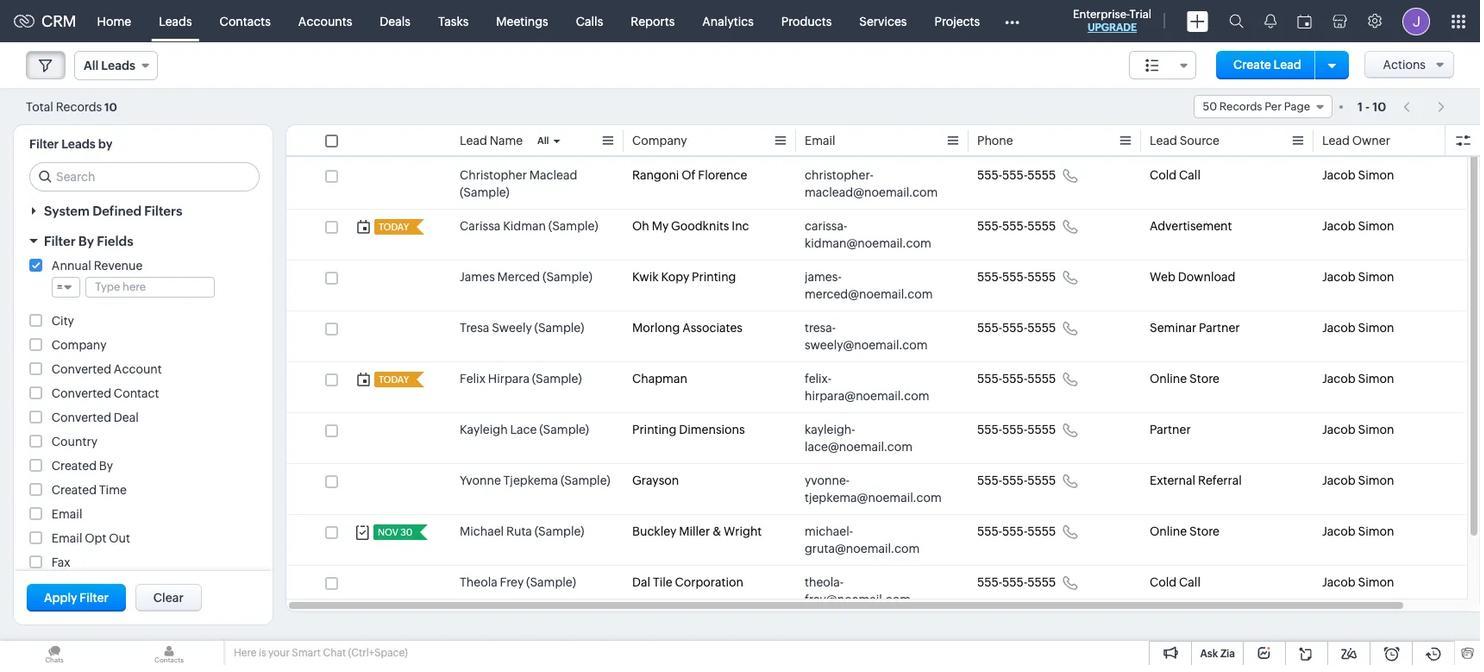 Task type: describe. For each thing, give the bounding box(es) containing it.
profile image
[[1403, 7, 1430, 35]]

store for felix- hirpara@noemail.com
[[1190, 372, 1220, 386]]

jacob for christopher- maclead@noemail.com
[[1323, 168, 1356, 182]]

0 horizontal spatial printing
[[632, 423, 677, 437]]

filter leads by
[[29, 137, 113, 151]]

jacob simon for felix- hirpara@noemail.com
[[1323, 372, 1395, 386]]

today for carissa kidman (sample)
[[379, 222, 409, 232]]

clear
[[153, 591, 184, 605]]

jacob simon for carissa- kidman@noemail.com
[[1323, 219, 1395, 233]]

tile
[[653, 575, 673, 589]]

theola-
[[805, 575, 844, 589]]

0 vertical spatial email
[[805, 134, 836, 148]]

555-555-5555 for yvonne- tjepkema@noemail.com
[[977, 474, 1056, 487]]

simon for kayleigh- lace@noemail.com
[[1358, 423, 1395, 437]]

records for 50
[[1220, 100, 1263, 113]]

christopher maclead (sample) link
[[460, 167, 615, 201]]

annual revenue
[[52, 259, 143, 273]]

1 horizontal spatial company
[[632, 134, 687, 148]]

50
[[1203, 100, 1217, 113]]

jacob for tresa- sweely@noemail.com
[[1323, 321, 1356, 335]]

city
[[52, 314, 74, 328]]

by
[[98, 137, 113, 151]]

555-555-5555 for michael- gruta@noemail.com
[[977, 525, 1056, 538]]

carissa kidman (sample) link
[[460, 217, 598, 235]]

yvonne tjepkema (sample) link
[[460, 472, 611, 489]]

account
[[114, 362, 162, 376]]

5555 for christopher- maclead@noemail.com
[[1028, 168, 1056, 182]]

jacob for michael- gruta@noemail.com
[[1323, 525, 1356, 538]]

(sample) for christopher maclead (sample)
[[460, 185, 510, 199]]

simon for yvonne- tjepkema@noemail.com
[[1358, 474, 1395, 487]]

jacob for yvonne- tjepkema@noemail.com
[[1323, 474, 1356, 487]]

jacob simon for michael- gruta@noemail.com
[[1323, 525, 1395, 538]]

-
[[1366, 100, 1370, 113]]

morlong associates
[[632, 321, 743, 335]]

converted for converted contact
[[52, 387, 111, 400]]

leads for all leads
[[101, 59, 135, 72]]

michael
[[460, 525, 504, 538]]

merced@noemail.com
[[805, 287, 933, 301]]

simon for james- merced@noemail.com
[[1358, 270, 1395, 284]]

crm link
[[14, 12, 76, 30]]

converted deal
[[52, 411, 139, 424]]

projects link
[[921, 0, 994, 42]]

5555 for felix- hirpara@noemail.com
[[1028, 372, 1056, 386]]

5555 for carissa- kidman@noemail.com
[[1028, 219, 1056, 233]]

analytics
[[703, 14, 754, 28]]

(sample) for yvonne tjepkema (sample)
[[561, 474, 611, 487]]

simon for tresa- sweely@noemail.com
[[1358, 321, 1395, 335]]

referral
[[1198, 474, 1242, 487]]

= field
[[52, 277, 81, 298]]

create
[[1234, 58, 1272, 72]]

carissa- kidman@noemail.com link
[[805, 217, 943, 252]]

leads link
[[145, 0, 206, 42]]

contacts image
[[115, 641, 223, 665]]

upgrade
[[1088, 22, 1137, 34]]

tresa-
[[805, 321, 836, 335]]

lead for lead owner
[[1323, 134, 1350, 148]]

kwik
[[632, 270, 659, 284]]

online store for michael- gruta@noemail.com
[[1150, 525, 1220, 538]]

converted for converted account
[[52, 362, 111, 376]]

buckley miller & wright
[[632, 525, 762, 538]]

deal
[[114, 411, 139, 424]]

dimensions
[[679, 423, 745, 437]]

simon for theola- frey@noemail.com
[[1358, 575, 1395, 589]]

5555 for yvonne- tjepkema@noemail.com
[[1028, 474, 1056, 487]]

create menu element
[[1177, 0, 1219, 42]]

50 Records Per Page field
[[1194, 95, 1333, 118]]

kayleigh- lace@noemail.com
[[805, 423, 913, 454]]

defined
[[93, 204, 142, 218]]

kwik kopy printing
[[632, 270, 736, 284]]

source
[[1180, 134, 1220, 148]]

1 horizontal spatial printing
[[692, 270, 736, 284]]

web download
[[1150, 270, 1236, 284]]

kayleigh lace (sample)
[[460, 423, 589, 437]]

sweely@noemail.com
[[805, 338, 928, 352]]

tresa- sweely@noemail.com
[[805, 321, 928, 352]]

jacob simon for kayleigh- lace@noemail.com
[[1323, 423, 1395, 437]]

kidman@noemail.com
[[805, 236, 932, 250]]

row group containing christopher maclead (sample)
[[286, 159, 1480, 665]]

(sample) for james merced (sample)
[[543, 270, 593, 284]]

theola frey (sample) link
[[460, 574, 576, 591]]

home
[[97, 14, 131, 28]]

chapman
[[632, 372, 688, 386]]

michael-
[[805, 525, 853, 538]]

filter by fields
[[44, 234, 133, 248]]

contacts
[[220, 14, 271, 28]]

theola- frey@noemail.com
[[805, 575, 911, 606]]

by for filter
[[78, 234, 94, 248]]

0 horizontal spatial company
[[52, 338, 107, 352]]

oh
[[632, 219, 649, 233]]

christopher- maclead@noemail.com link
[[805, 167, 943, 201]]

store for michael- gruta@noemail.com
[[1190, 525, 1220, 538]]

carissa-
[[805, 219, 847, 233]]

Other Modules field
[[994, 7, 1031, 35]]

simon for carissa- kidman@noemail.com
[[1358, 219, 1395, 233]]

created for created by
[[52, 459, 97, 473]]

555-555-5555 for felix- hirpara@noemail.com
[[977, 372, 1056, 386]]

jacob simon for theola- frey@noemail.com
[[1323, 575, 1395, 589]]

chats image
[[0, 641, 109, 665]]

owner
[[1352, 134, 1391, 148]]

cold for theola- frey@noemail.com
[[1150, 575, 1177, 589]]

projects
[[935, 14, 980, 28]]

christopher maclead (sample)
[[460, 168, 577, 199]]

revenue
[[94, 259, 143, 273]]

jacob for theola- frey@noemail.com
[[1323, 575, 1356, 589]]

filter for filter leads by
[[29, 137, 59, 151]]

maclead
[[530, 168, 577, 182]]

today link for carissa
[[374, 219, 411, 235]]

apply filter
[[44, 591, 109, 605]]

call for christopher- maclead@noemail.com
[[1179, 168, 1201, 182]]

here is your smart chat (ctrl+space)
[[234, 647, 408, 659]]

analytics link
[[689, 0, 768, 42]]

create lead
[[1234, 58, 1302, 72]]

michael- gruta@noemail.com link
[[805, 523, 943, 557]]

converted for converted deal
[[52, 411, 111, 424]]

simon for michael- gruta@noemail.com
[[1358, 525, 1395, 538]]

chat
[[323, 647, 346, 659]]

555-555-5555 for james- merced@noemail.com
[[977, 270, 1056, 284]]

apply
[[44, 591, 77, 605]]

All Leads field
[[74, 51, 158, 80]]

1 vertical spatial partner
[[1150, 423, 1191, 437]]

all for all leads
[[84, 59, 99, 72]]

tresa
[[460, 321, 490, 335]]

external referral
[[1150, 474, 1242, 487]]

create lead button
[[1216, 51, 1319, 79]]

lead source
[[1150, 134, 1220, 148]]

deals
[[380, 14, 411, 28]]

email opt out
[[52, 531, 130, 545]]

inc
[[732, 219, 749, 233]]

(ctrl+space)
[[348, 647, 408, 659]]

ruta
[[506, 525, 532, 538]]

products
[[781, 14, 832, 28]]

lace
[[510, 423, 537, 437]]

leads for filter leads by
[[61, 137, 96, 151]]

christopher- maclead@noemail.com
[[805, 168, 938, 199]]

555-555-5555 for carissa- kidman@noemail.com
[[977, 219, 1056, 233]]

ask zia
[[1200, 648, 1235, 660]]

calendar image
[[1298, 14, 1312, 28]]

oh my goodknits inc
[[632, 219, 749, 233]]

michael ruta (sample)
[[460, 525, 584, 538]]

wright
[[724, 525, 762, 538]]

5555 for michael- gruta@noemail.com
[[1028, 525, 1056, 538]]

miller
[[679, 525, 710, 538]]

profile element
[[1392, 0, 1441, 42]]

jacob for kayleigh- lace@noemail.com
[[1323, 423, 1356, 437]]

cold for christopher- maclead@noemail.com
[[1150, 168, 1177, 182]]

5555 for theola- frey@noemail.com
[[1028, 575, 1056, 589]]

james merced (sample)
[[460, 270, 593, 284]]

search image
[[1229, 14, 1244, 28]]

Type here text field
[[86, 278, 214, 297]]

555-555-5555 for theola- frey@noemail.com
[[977, 575, 1056, 589]]

enterprise-
[[1073, 8, 1130, 21]]



Task type: locate. For each thing, give the bounding box(es) containing it.
5555 for james- merced@noemail.com
[[1028, 270, 1056, 284]]

2 simon from the top
[[1358, 219, 1395, 233]]

10 inside total records 10
[[104, 101, 117, 113]]

filter for filter by fields
[[44, 234, 76, 248]]

grayson
[[632, 474, 679, 487]]

10 right - at the top of the page
[[1373, 100, 1387, 113]]

2 555-555-5555 from the top
[[977, 219, 1056, 233]]

0 vertical spatial online store
[[1150, 372, 1220, 386]]

created down "created by"
[[52, 483, 97, 497]]

3 jacob from the top
[[1323, 270, 1356, 284]]

converted up converted contact
[[52, 362, 111, 376]]

all up total records 10
[[84, 59, 99, 72]]

online down external on the right bottom of the page
[[1150, 525, 1187, 538]]

partner up external on the right bottom of the page
[[1150, 423, 1191, 437]]

1 simon from the top
[[1358, 168, 1395, 182]]

(sample) for felix hirpara (sample)
[[532, 372, 582, 386]]

company down city
[[52, 338, 107, 352]]

1 vertical spatial converted
[[52, 387, 111, 400]]

3 simon from the top
[[1358, 270, 1395, 284]]

email up christopher-
[[805, 134, 836, 148]]

lead inside button
[[1274, 58, 1302, 72]]

online store
[[1150, 372, 1220, 386], [1150, 525, 1220, 538]]

2 horizontal spatial leads
[[159, 14, 192, 28]]

all up "maclead"
[[537, 135, 549, 146]]

nov 30 link
[[374, 525, 414, 540]]

printing up 'grayson'
[[632, 423, 677, 437]]

printing right kopy at the left top of the page
[[692, 270, 736, 284]]

signals element
[[1254, 0, 1287, 42]]

simon for christopher- maclead@noemail.com
[[1358, 168, 1395, 182]]

1 vertical spatial cold call
[[1150, 575, 1201, 589]]

today link
[[374, 219, 411, 235], [374, 372, 411, 387]]

jacob simon for james- merced@noemail.com
[[1323, 270, 1395, 284]]

lead left "owner" at the top right
[[1323, 134, 1350, 148]]

1 5555 from the top
[[1028, 168, 1056, 182]]

felix- hirpara@noemail.com link
[[805, 370, 943, 405]]

555-555-5555
[[977, 168, 1056, 182], [977, 219, 1056, 233], [977, 270, 1056, 284], [977, 321, 1056, 335], [977, 372, 1056, 386], [977, 423, 1056, 437], [977, 474, 1056, 487], [977, 525, 1056, 538], [977, 575, 1056, 589]]

felix
[[460, 372, 486, 386]]

filter right apply
[[80, 591, 109, 605]]

kayleigh- lace@noemail.com link
[[805, 421, 943, 456]]

8 jacob from the top
[[1323, 525, 1356, 538]]

(sample) right kidman
[[549, 219, 598, 233]]

7 simon from the top
[[1358, 474, 1395, 487]]

leads down home
[[101, 59, 135, 72]]

2 jacob from the top
[[1323, 219, 1356, 233]]

reports link
[[617, 0, 689, 42]]

james- merced@noemail.com link
[[805, 268, 943, 303]]

2 vertical spatial email
[[52, 531, 82, 545]]

8 jacob simon from the top
[[1323, 525, 1395, 538]]

partner right seminar
[[1199, 321, 1240, 335]]

call for theola- frey@noemail.com
[[1179, 575, 1201, 589]]

signals image
[[1265, 14, 1277, 28]]

cold call for christopher- maclead@noemail.com
[[1150, 168, 1201, 182]]

contacts link
[[206, 0, 285, 42]]

1 vertical spatial company
[[52, 338, 107, 352]]

deals link
[[366, 0, 424, 42]]

tjepkema@noemail.com
[[805, 491, 942, 505]]

1 vertical spatial online
[[1150, 525, 1187, 538]]

tresa- sweely@noemail.com link
[[805, 319, 943, 354]]

cold call for theola- frey@noemail.com
[[1150, 575, 1201, 589]]

tresa sweely (sample)
[[460, 321, 584, 335]]

email
[[805, 134, 836, 148], [52, 507, 82, 521], [52, 531, 82, 545]]

online store down seminar partner
[[1150, 372, 1220, 386]]

2 vertical spatial leads
[[61, 137, 96, 151]]

9 jacob from the top
[[1323, 575, 1356, 589]]

maclead@noemail.com
[[805, 185, 938, 199]]

navigation
[[1395, 94, 1455, 119]]

records up the filter leads by
[[56, 100, 102, 113]]

0 vertical spatial leads
[[159, 14, 192, 28]]

0 vertical spatial converted
[[52, 362, 111, 376]]

name
[[490, 134, 523, 148]]

0 vertical spatial today
[[379, 222, 409, 232]]

email down the created time
[[52, 507, 82, 521]]

0 vertical spatial partner
[[1199, 321, 1240, 335]]

(sample) right frey
[[526, 575, 576, 589]]

(sample) right merced
[[543, 270, 593, 284]]

6 jacob simon from the top
[[1323, 423, 1395, 437]]

(sample) for theola frey (sample)
[[526, 575, 576, 589]]

1 jacob simon from the top
[[1323, 168, 1395, 182]]

7 555-555-5555 from the top
[[977, 474, 1056, 487]]

5 555-555-5555 from the top
[[977, 372, 1056, 386]]

online for michael- gruta@noemail.com
[[1150, 525, 1187, 538]]

system defined filters button
[[14, 196, 273, 226]]

1 - 10
[[1358, 100, 1387, 113]]

2 cold call from the top
[[1150, 575, 1201, 589]]

reports
[[631, 14, 675, 28]]

lead left name at the left top
[[460, 134, 487, 148]]

michael ruta (sample) link
[[460, 523, 584, 540]]

(sample) right ruta
[[535, 525, 584, 538]]

0 vertical spatial filter
[[29, 137, 59, 151]]

0 vertical spatial company
[[632, 134, 687, 148]]

6 simon from the top
[[1358, 423, 1395, 437]]

9 5555 from the top
[[1028, 575, 1056, 589]]

lead
[[1274, 58, 1302, 72], [460, 134, 487, 148], [1150, 134, 1178, 148], [1323, 134, 1350, 148]]

fields
[[97, 234, 133, 248]]

10 for 1 - 10
[[1373, 100, 1387, 113]]

all for all
[[537, 135, 549, 146]]

555-555-5555 for tresa- sweely@noemail.com
[[977, 321, 1056, 335]]

0 vertical spatial call
[[1179, 168, 1201, 182]]

0 horizontal spatial records
[[56, 100, 102, 113]]

0 vertical spatial by
[[78, 234, 94, 248]]

services link
[[846, 0, 921, 42]]

felix hirpara (sample)
[[460, 372, 582, 386]]

0 vertical spatial all
[[84, 59, 99, 72]]

filter
[[29, 137, 59, 151], [44, 234, 76, 248], [80, 591, 109, 605]]

1 online from the top
[[1150, 372, 1187, 386]]

filter inside dropdown button
[[44, 234, 76, 248]]

call up the ask at the bottom right of the page
[[1179, 575, 1201, 589]]

3 jacob simon from the top
[[1323, 270, 1395, 284]]

row group
[[286, 159, 1480, 665]]

9 jacob simon from the top
[[1323, 575, 1395, 589]]

lead left source
[[1150, 134, 1178, 148]]

converted up converted deal
[[52, 387, 111, 400]]

frey
[[500, 575, 524, 589]]

1 vertical spatial today
[[379, 374, 409, 385]]

call down lead source
[[1179, 168, 1201, 182]]

None field
[[1129, 51, 1197, 79]]

jacob for james- merced@noemail.com
[[1323, 270, 1356, 284]]

1 vertical spatial today link
[[374, 372, 411, 387]]

cold call
[[1150, 168, 1201, 182], [1150, 575, 1201, 589]]

1 horizontal spatial all
[[537, 135, 549, 146]]

out
[[109, 531, 130, 545]]

0 horizontal spatial by
[[78, 234, 94, 248]]

1 vertical spatial call
[[1179, 575, 1201, 589]]

4 5555 from the top
[[1028, 321, 1056, 335]]

0 vertical spatial online
[[1150, 372, 1187, 386]]

theola
[[460, 575, 498, 589]]

7 jacob from the top
[[1323, 474, 1356, 487]]

records for total
[[56, 100, 102, 113]]

online store for felix- hirpara@noemail.com
[[1150, 372, 1220, 386]]

calls link
[[562, 0, 617, 42]]

6 555-555-5555 from the top
[[977, 423, 1056, 437]]

zia
[[1221, 648, 1235, 660]]

9 555-555-5555 from the top
[[977, 575, 1056, 589]]

by
[[78, 234, 94, 248], [99, 459, 113, 473]]

meetings
[[496, 14, 548, 28]]

1 vertical spatial store
[[1190, 525, 1220, 538]]

5 5555 from the top
[[1028, 372, 1056, 386]]

size image
[[1146, 58, 1160, 73]]

10 for total records 10
[[104, 101, 117, 113]]

store down seminar partner
[[1190, 372, 1220, 386]]

jacob simon for yvonne- tjepkema@noemail.com
[[1323, 474, 1395, 487]]

1 converted from the top
[[52, 362, 111, 376]]

leads right home
[[159, 14, 192, 28]]

2 today from the top
[[379, 374, 409, 385]]

today for felix hirpara (sample)
[[379, 374, 409, 385]]

web
[[1150, 270, 1176, 284]]

records inside field
[[1220, 100, 1263, 113]]

2 vertical spatial filter
[[80, 591, 109, 605]]

1 horizontal spatial 10
[[1373, 100, 1387, 113]]

advertisement
[[1150, 219, 1232, 233]]

converted contact
[[52, 387, 159, 400]]

3 converted from the top
[[52, 411, 111, 424]]

(sample) right sweely
[[535, 321, 584, 335]]

2 vertical spatial converted
[[52, 411, 111, 424]]

today
[[379, 222, 409, 232], [379, 374, 409, 385]]

converted account
[[52, 362, 162, 376]]

0 horizontal spatial leads
[[61, 137, 96, 151]]

all inside all leads 'field'
[[84, 59, 99, 72]]

records
[[56, 100, 102, 113], [1220, 100, 1263, 113]]

8 555-555-5555 from the top
[[977, 525, 1056, 538]]

today link for felix
[[374, 372, 411, 387]]

1 vertical spatial online store
[[1150, 525, 1220, 538]]

create menu image
[[1187, 11, 1209, 31]]

&
[[713, 525, 721, 538]]

2 call from the top
[[1179, 575, 1201, 589]]

4 jacob from the top
[[1323, 321, 1356, 335]]

2 created from the top
[[52, 483, 97, 497]]

yvonne- tjepkema@noemail.com link
[[805, 472, 943, 506]]

filter inside button
[[80, 591, 109, 605]]

crm
[[41, 12, 76, 30]]

7 5555 from the top
[[1028, 474, 1056, 487]]

florence
[[698, 168, 747, 182]]

jacob for carissa- kidman@noemail.com
[[1323, 219, 1356, 233]]

5555 for tresa- sweely@noemail.com
[[1028, 321, 1056, 335]]

5 jacob simon from the top
[[1323, 372, 1395, 386]]

leads
[[159, 14, 192, 28], [101, 59, 135, 72], [61, 137, 96, 151]]

records right 50 at the top of the page
[[1220, 100, 1263, 113]]

by up annual revenue
[[78, 234, 94, 248]]

by inside dropdown button
[[78, 234, 94, 248]]

online store down external referral
[[1150, 525, 1220, 538]]

simon for felix- hirpara@noemail.com
[[1358, 372, 1395, 386]]

nov 30
[[378, 527, 413, 537]]

1 store from the top
[[1190, 372, 1220, 386]]

30
[[400, 527, 413, 537]]

jacob for felix- hirpara@noemail.com
[[1323, 372, 1356, 386]]

jacob simon for tresa- sweely@noemail.com
[[1323, 321, 1395, 335]]

0 vertical spatial cold
[[1150, 168, 1177, 182]]

sweely
[[492, 321, 532, 335]]

2 converted from the top
[[52, 387, 111, 400]]

trial
[[1130, 8, 1152, 21]]

1 vertical spatial by
[[99, 459, 113, 473]]

lead for lead name
[[460, 134, 487, 148]]

leads left by
[[61, 137, 96, 151]]

0 horizontal spatial 10
[[104, 101, 117, 113]]

1 jacob from the top
[[1323, 168, 1356, 182]]

1 online store from the top
[[1150, 372, 1220, 386]]

2 jacob simon from the top
[[1323, 219, 1395, 233]]

carissa kidman (sample)
[[460, 219, 598, 233]]

Search text field
[[30, 163, 259, 191]]

meetings link
[[483, 0, 562, 42]]

by up time
[[99, 459, 113, 473]]

8 5555 from the top
[[1028, 525, 1056, 538]]

merced
[[497, 270, 540, 284]]

lead right create
[[1274, 58, 1302, 72]]

created down country
[[52, 459, 97, 473]]

cold call down lead source
[[1150, 168, 1201, 182]]

7 jacob simon from the top
[[1323, 474, 1395, 487]]

accounts
[[298, 14, 352, 28]]

leads inside 'field'
[[101, 59, 135, 72]]

1 cold call from the top
[[1150, 168, 1201, 182]]

1 vertical spatial cold
[[1150, 575, 1177, 589]]

(sample) right lace
[[539, 423, 589, 437]]

1 vertical spatial filter
[[44, 234, 76, 248]]

email up fax
[[52, 531, 82, 545]]

2 today link from the top
[[374, 372, 411, 387]]

filter up annual
[[44, 234, 76, 248]]

home link
[[83, 0, 145, 42]]

0 vertical spatial today link
[[374, 219, 411, 235]]

4 555-555-5555 from the top
[[977, 321, 1056, 335]]

kayleigh-
[[805, 423, 856, 437]]

nov
[[378, 527, 399, 537]]

online down seminar
[[1150, 372, 1187, 386]]

0 horizontal spatial all
[[84, 59, 99, 72]]

2 online store from the top
[[1150, 525, 1220, 538]]

tjepkema
[[503, 474, 558, 487]]

rangoni of florence
[[632, 168, 747, 182]]

9 simon from the top
[[1358, 575, 1395, 589]]

0 vertical spatial created
[[52, 459, 97, 473]]

tresa sweely (sample) link
[[460, 319, 584, 336]]

1 horizontal spatial partner
[[1199, 321, 1240, 335]]

system
[[44, 204, 90, 218]]

0 vertical spatial store
[[1190, 372, 1220, 386]]

0 vertical spatial cold call
[[1150, 168, 1201, 182]]

1 call from the top
[[1179, 168, 1201, 182]]

external
[[1150, 474, 1196, 487]]

(sample) for tresa sweely (sample)
[[535, 321, 584, 335]]

felix hirpara (sample) link
[[460, 370, 582, 387]]

1 horizontal spatial leads
[[101, 59, 135, 72]]

cold call up the ask at the bottom right of the page
[[1150, 575, 1201, 589]]

(sample) for carissa kidman (sample)
[[549, 219, 598, 233]]

3 5555 from the top
[[1028, 270, 1056, 284]]

0 horizontal spatial partner
[[1150, 423, 1191, 437]]

jacob simon
[[1323, 168, 1395, 182], [1323, 219, 1395, 233], [1323, 270, 1395, 284], [1323, 321, 1395, 335], [1323, 372, 1395, 386], [1323, 423, 1395, 437], [1323, 474, 1395, 487], [1323, 525, 1395, 538], [1323, 575, 1395, 589]]

fax
[[52, 556, 71, 569]]

converted up country
[[52, 411, 111, 424]]

products link
[[768, 0, 846, 42]]

1 created from the top
[[52, 459, 97, 473]]

1 horizontal spatial records
[[1220, 100, 1263, 113]]

christopher-
[[805, 168, 874, 182]]

1 today link from the top
[[374, 219, 411, 235]]

store down external referral
[[1190, 525, 1220, 538]]

(sample) for michael ruta (sample)
[[535, 525, 584, 538]]

created for created time
[[52, 483, 97, 497]]

1 vertical spatial leads
[[101, 59, 135, 72]]

8 simon from the top
[[1358, 525, 1395, 538]]

1 cold from the top
[[1150, 168, 1177, 182]]

1 555-555-5555 from the top
[[977, 168, 1056, 182]]

(sample) right tjepkema
[[561, 474, 611, 487]]

1 vertical spatial all
[[537, 135, 549, 146]]

2 5555 from the top
[[1028, 219, 1056, 233]]

page
[[1284, 100, 1310, 113]]

kayleigh lace (sample) link
[[460, 421, 589, 438]]

555-555-5555 for christopher- maclead@noemail.com
[[977, 168, 1056, 182]]

6 jacob from the top
[[1323, 423, 1356, 437]]

1 horizontal spatial by
[[99, 459, 113, 473]]

1 vertical spatial created
[[52, 483, 97, 497]]

yvonne tjepkema (sample)
[[460, 474, 611, 487]]

james
[[460, 270, 495, 284]]

0 vertical spatial printing
[[692, 270, 736, 284]]

by for created
[[99, 459, 113, 473]]

2 store from the top
[[1190, 525, 1220, 538]]

1 vertical spatial email
[[52, 507, 82, 521]]

10 up by
[[104, 101, 117, 113]]

3 555-555-5555 from the top
[[977, 270, 1056, 284]]

jacob simon for christopher- maclead@noemail.com
[[1323, 168, 1395, 182]]

lead for lead source
[[1150, 134, 1178, 148]]

felix-
[[805, 372, 832, 386]]

filter down the total
[[29, 137, 59, 151]]

5 jacob from the top
[[1323, 372, 1356, 386]]

(sample) right hirpara
[[532, 372, 582, 386]]

hirpara@noemail.com
[[805, 389, 930, 403]]

online for felix- hirpara@noemail.com
[[1150, 372, 1187, 386]]

2 cold from the top
[[1150, 575, 1177, 589]]

1 today from the top
[[379, 222, 409, 232]]

1 vertical spatial printing
[[632, 423, 677, 437]]

4 simon from the top
[[1358, 321, 1395, 335]]

created by
[[52, 459, 113, 473]]

carissa
[[460, 219, 501, 233]]

enterprise-trial upgrade
[[1073, 8, 1152, 34]]

5 simon from the top
[[1358, 372, 1395, 386]]

4 jacob simon from the top
[[1323, 321, 1395, 335]]

6 5555 from the top
[[1028, 423, 1056, 437]]

(sample) down christopher
[[460, 185, 510, 199]]

(sample) for kayleigh lace (sample)
[[539, 423, 589, 437]]

search element
[[1219, 0, 1254, 42]]

2 online from the top
[[1150, 525, 1187, 538]]

555-555-5555 for kayleigh- lace@noemail.com
[[977, 423, 1056, 437]]

all
[[84, 59, 99, 72], [537, 135, 549, 146]]

5555 for kayleigh- lace@noemail.com
[[1028, 423, 1056, 437]]

company up rangoni
[[632, 134, 687, 148]]

(sample) inside christopher maclead (sample)
[[460, 185, 510, 199]]



Task type: vqa. For each thing, say whether or not it's contained in the screenshot.
second Imported from the top of the page
no



